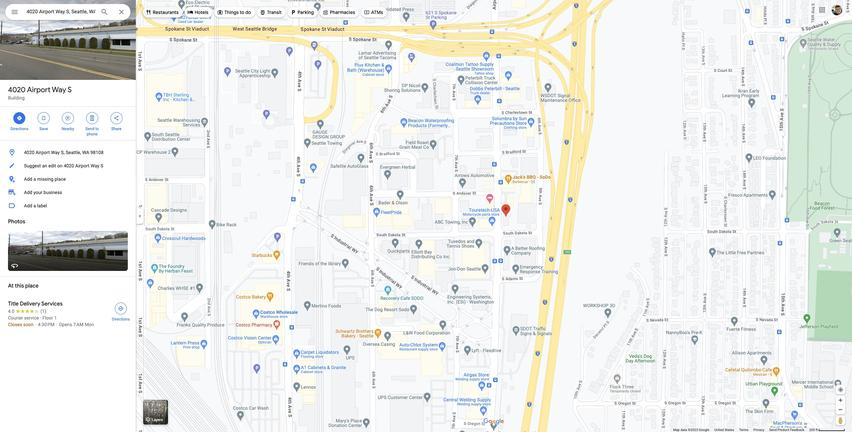 Task type: describe. For each thing, give the bounding box(es) containing it.
suggest an edit on 4020 airport way s button
[[0, 159, 136, 173]]

mon
[[85, 322, 94, 327]]

service
[[24, 315, 39, 321]]

add for add a label
[[24, 203, 32, 208]]

feedback
[[790, 428, 805, 432]]

s inside 4020 airport way s building
[[68, 85, 72, 95]]

200 ft
[[810, 428, 818, 432]]

show your location image
[[838, 387, 844, 393]]

save
[[39, 127, 48, 131]]

s inside suggest an edit on 4020 airport way s button
[[101, 163, 103, 169]]

map
[[673, 428, 680, 432]]

4020 airport way s, seattle, wa 98108 button
[[0, 146, 136, 159]]

add a label button
[[0, 199, 136, 212]]

product
[[778, 428, 790, 432]]

building
[[8, 95, 25, 101]]

privacy button
[[754, 428, 765, 432]]

united states button
[[715, 428, 735, 432]]

restaurants
[[153, 9, 179, 15]]

add for add a missing place
[[24, 176, 32, 182]]

google maps element
[[0, 0, 853, 432]]

directions inside actions for 4020 airport way s region
[[10, 127, 28, 131]]

share
[[111, 127, 122, 131]]


[[323, 9, 329, 16]]

google
[[699, 428, 710, 432]]

this
[[15, 283, 24, 289]]

nearby
[[62, 127, 74, 131]]

actions for 4020 airport way s region
[[0, 107, 136, 140]]

4020 for s,
[[24, 150, 34, 155]]


[[65, 115, 71, 122]]

4:30 pm
[[38, 322, 54, 327]]

closes
[[8, 322, 22, 327]]

parking
[[298, 9, 314, 15]]

things
[[224, 9, 239, 15]]

 hotels
[[187, 9, 209, 16]]

terms button
[[740, 428, 749, 432]]

4020 airport way s, seattle, wa 98108
[[24, 150, 104, 155]]

to inside ' things to do'
[[240, 9, 244, 15]]

send for send product feedback
[[770, 428, 777, 432]]

floor
[[42, 315, 53, 321]]

at
[[8, 283, 14, 289]]

 restaurants
[[146, 9, 179, 16]]

ft
[[816, 428, 818, 432]]

directions image
[[118, 306, 124, 312]]

title
[[8, 301, 19, 307]]

98108
[[90, 150, 104, 155]]

hotels
[[195, 9, 209, 15]]

title delivery services
[[8, 301, 63, 307]]


[[113, 115, 119, 122]]

4.0 stars 1 reviews image
[[8, 308, 46, 315]]

none field inside 4020 airport way s, seattle, wa 98108 field
[[27, 8, 95, 16]]


[[187, 9, 193, 16]]

place inside button
[[55, 176, 66, 182]]

transit
[[267, 9, 282, 15]]

send product feedback
[[770, 428, 805, 432]]


[[41, 115, 47, 122]]

directions inside button
[[112, 317, 130, 322]]

pharmacies
[[330, 9, 355, 15]]

2 vertical spatial way
[[91, 163, 99, 169]]

send product feedback button
[[770, 428, 805, 432]]

1 ⋅ from the left
[[35, 322, 37, 327]]

atms
[[371, 9, 383, 15]]

4020 airport way s main content
[[0, 0, 136, 432]]

label
[[37, 203, 47, 208]]

show street view coverage image
[[836, 416, 846, 426]]

s,
[[61, 150, 65, 155]]

add a missing place
[[24, 176, 66, 182]]

4020 for s
[[8, 85, 26, 95]]

opens
[[59, 322, 72, 327]]

zoom out image
[[839, 407, 844, 412]]


[[364, 9, 370, 16]]

way for s,
[[51, 150, 60, 155]]

2 vertical spatial 4020
[[64, 163, 74, 169]]


[[146, 9, 152, 16]]

suggest
[[24, 163, 41, 169]]

layers
[[152, 418, 163, 422]]

·
[[40, 315, 41, 321]]

 things to do
[[217, 9, 251, 16]]

collapse side panel image
[[136, 212, 144, 220]]

map data ©2023 google
[[673, 428, 710, 432]]

200 ft button
[[810, 428, 846, 432]]

1
[[54, 315, 57, 321]]

 search field
[[5, 4, 131, 21]]



Task type: vqa. For each thing, say whether or not it's contained in the screenshot.


Task type: locate. For each thing, give the bounding box(es) containing it.
place right this
[[25, 283, 39, 289]]

2 vertical spatial add
[[24, 203, 32, 208]]

©2023
[[688, 428, 698, 432]]

add for add your business
[[24, 190, 32, 195]]

states
[[725, 428, 735, 432]]

1 vertical spatial directions
[[112, 317, 130, 322]]

footer containing map data ©2023 google
[[673, 428, 810, 432]]

s up 
[[68, 85, 72, 95]]

send inside send to phone
[[85, 127, 94, 131]]

seattle,
[[66, 150, 81, 155]]

1 a from the top
[[33, 176, 36, 182]]

1 horizontal spatial to
[[240, 9, 244, 15]]

way for s
[[52, 85, 66, 95]]

directions
[[10, 127, 28, 131], [112, 317, 130, 322]]

1 horizontal spatial directions
[[112, 317, 130, 322]]

1 vertical spatial a
[[33, 203, 36, 208]]

 parking
[[290, 9, 314, 16]]

to inside send to phone
[[95, 127, 99, 131]]

2 add from the top
[[24, 190, 32, 195]]

0 vertical spatial place
[[55, 176, 66, 182]]

way down "98108"
[[91, 163, 99, 169]]

send to phone
[[85, 127, 99, 137]]

airport
[[27, 85, 50, 95], [36, 150, 50, 155], [75, 163, 90, 169]]

missing
[[37, 176, 53, 182]]

add down the suggest
[[24, 176, 32, 182]]

1 vertical spatial way
[[51, 150, 60, 155]]

send for send to phone
[[85, 127, 94, 131]]

add left label on the top left of page
[[24, 203, 32, 208]]

at this place
[[8, 283, 39, 289]]

terms
[[740, 428, 749, 432]]

0 vertical spatial airport
[[27, 85, 50, 95]]

an
[[42, 163, 47, 169]]

directions down directions image
[[112, 317, 130, 322]]

directions down 
[[10, 127, 28, 131]]

footer
[[673, 428, 810, 432]]

google account: ben chafik  
(ben.chafik@adept.ai) image
[[832, 5, 843, 15]]

 atms
[[364, 9, 383, 16]]

0 vertical spatial send
[[85, 127, 94, 131]]

4020 Airport Way S, Seattle, WA 98108 field
[[5, 4, 131, 20]]

send
[[85, 127, 94, 131], [770, 428, 777, 432]]

a left label on the top left of page
[[33, 203, 36, 208]]

⋅ down 1 on the bottom left of page
[[56, 322, 58, 327]]

airport for s,
[[36, 150, 50, 155]]

7 am
[[73, 322, 84, 327]]

0 horizontal spatial s
[[68, 85, 72, 95]]

send left product
[[770, 428, 777, 432]]

0 horizontal spatial place
[[25, 283, 39, 289]]

airport inside 4020 airport way s building
[[27, 85, 50, 95]]

to up phone
[[95, 127, 99, 131]]

 transit
[[260, 9, 282, 16]]

wa
[[82, 150, 89, 155]]

privacy
[[754, 428, 765, 432]]

0 horizontal spatial send
[[85, 127, 94, 131]]

1 horizontal spatial place
[[55, 176, 66, 182]]


[[11, 7, 19, 17]]

1 vertical spatial s
[[101, 163, 103, 169]]

airport down wa
[[75, 163, 90, 169]]

200
[[810, 428, 815, 432]]

1 horizontal spatial ⋅
[[56, 322, 58, 327]]

add your business
[[24, 190, 62, 195]]


[[290, 9, 296, 16]]

⋅
[[35, 322, 37, 327], [56, 322, 58, 327]]

way inside 4020 airport way s building
[[52, 85, 66, 95]]

2 vertical spatial airport
[[75, 163, 90, 169]]

a left missing
[[33, 176, 36, 182]]

⋅ right soon
[[35, 322, 37, 327]]

0 horizontal spatial directions
[[10, 127, 28, 131]]

0 vertical spatial directions
[[10, 127, 28, 131]]


[[89, 115, 95, 122]]

airport up an
[[36, 150, 50, 155]]

add
[[24, 176, 32, 182], [24, 190, 32, 195], [24, 203, 32, 208]]

way
[[52, 85, 66, 95], [51, 150, 60, 155], [91, 163, 99, 169]]

data
[[681, 428, 687, 432]]

0 vertical spatial 4020
[[8, 85, 26, 95]]

1 vertical spatial 4020
[[24, 150, 34, 155]]

0 horizontal spatial ⋅
[[35, 322, 37, 327]]

to
[[240, 9, 244, 15], [95, 127, 99, 131]]

send up phone
[[85, 127, 94, 131]]

4.0
[[8, 309, 14, 314]]

1 vertical spatial airport
[[36, 150, 50, 155]]

add a label
[[24, 203, 47, 208]]

business
[[44, 190, 62, 195]]

footer inside google maps element
[[673, 428, 810, 432]]

0 vertical spatial way
[[52, 85, 66, 95]]

add your business link
[[0, 186, 136, 199]]

4020 airport way s building
[[8, 85, 72, 101]]

4020 up 'building'
[[8, 85, 26, 95]]

way left s,
[[51, 150, 60, 155]]

add a missing place button
[[0, 173, 136, 186]]

a for label
[[33, 203, 36, 208]]

a
[[33, 176, 36, 182], [33, 203, 36, 208]]


[[217, 9, 223, 16]]

suggest an edit on 4020 airport way s
[[24, 163, 103, 169]]

1 vertical spatial send
[[770, 428, 777, 432]]

airport up 
[[27, 85, 50, 95]]

services
[[41, 301, 63, 307]]

united
[[715, 428, 724, 432]]

edit
[[48, 163, 56, 169]]

1 vertical spatial place
[[25, 283, 39, 289]]

send inside button
[[770, 428, 777, 432]]

 pharmacies
[[323, 9, 355, 16]]

0 vertical spatial to
[[240, 9, 244, 15]]

s down "98108"
[[101, 163, 103, 169]]

zoom in image
[[839, 398, 844, 403]]

0 vertical spatial s
[[68, 85, 72, 95]]

delivery
[[20, 301, 40, 307]]

0 vertical spatial add
[[24, 176, 32, 182]]

to left do
[[240, 9, 244, 15]]

0 horizontal spatial to
[[95, 127, 99, 131]]

on
[[57, 163, 62, 169]]

soon
[[23, 322, 34, 327]]

2 ⋅ from the left
[[56, 322, 58, 327]]

4020
[[8, 85, 26, 95], [24, 150, 34, 155], [64, 163, 74, 169]]

1 horizontal spatial s
[[101, 163, 103, 169]]

0 vertical spatial a
[[33, 176, 36, 182]]

your
[[33, 190, 42, 195]]

place down on
[[55, 176, 66, 182]]

united states
[[715, 428, 735, 432]]

3 add from the top
[[24, 203, 32, 208]]

(1)
[[40, 309, 46, 314]]

1 vertical spatial to
[[95, 127, 99, 131]]

courier service · floor 1 closes soon ⋅ 4:30 pm ⋅ opens 7 am mon
[[8, 315, 94, 327]]

phone
[[87, 132, 98, 137]]


[[260, 9, 266, 16]]

do
[[246, 9, 251, 15]]

place
[[55, 176, 66, 182], [25, 283, 39, 289]]

photos
[[8, 218, 25, 225]]

add left your
[[24, 190, 32, 195]]

1 horizontal spatial send
[[770, 428, 777, 432]]

airport for s
[[27, 85, 50, 95]]

1 vertical spatial add
[[24, 190, 32, 195]]


[[16, 115, 22, 122]]

courier
[[8, 315, 23, 321]]

 button
[[5, 4, 24, 21]]

2 a from the top
[[33, 203, 36, 208]]

a for missing
[[33, 176, 36, 182]]

4020 up the suggest
[[24, 150, 34, 155]]

4020 right on
[[64, 163, 74, 169]]

way up 
[[52, 85, 66, 95]]

4020 inside 4020 airport way s building
[[8, 85, 26, 95]]

1 add from the top
[[24, 176, 32, 182]]

None field
[[27, 8, 95, 16]]

directions button
[[108, 301, 134, 322]]



